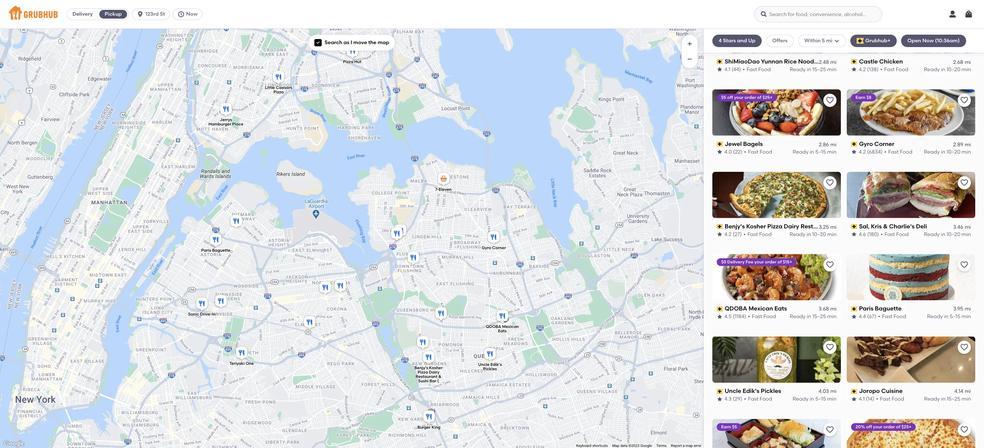 Task type: locate. For each thing, give the bounding box(es) containing it.
1 horizontal spatial dairy
[[784, 223, 799, 230]]

1 horizontal spatial sushi
[[840, 223, 855, 230]]

fast
[[747, 66, 757, 72], [884, 66, 895, 72], [748, 149, 759, 155], [888, 149, 899, 155], [748, 231, 758, 237], [885, 231, 895, 237], [752, 314, 762, 320], [882, 314, 893, 320], [748, 396, 759, 402], [880, 396, 891, 402]]

0 vertical spatial qdoba
[[725, 305, 747, 312]]

0 horizontal spatial edik's
[[490, 363, 502, 367]]

• right (6834)
[[885, 149, 887, 155]]

(44)
[[732, 66, 741, 72]]

1 horizontal spatial 4.1
[[859, 396, 865, 402]]

stars
[[723, 38, 736, 44]]

1 horizontal spatial benjy's
[[725, 223, 745, 230]]

1 vertical spatial of
[[778, 260, 782, 265]]

drive-
[[200, 312, 212, 317]]

paris baguette
[[859, 305, 902, 312]]

ready in 10–20 min for benjy's kosher pizza dairy restaurant & sushi bar (
[[790, 231, 837, 237]]

• fast food for chicken
[[881, 66, 909, 72]]

qdoba mexican eats image
[[495, 309, 510, 325]]

0 vertical spatial bar
[[857, 223, 867, 230]]

1 vertical spatial now
[[923, 38, 934, 44]]

2 subscription pass image from the top
[[717, 224, 723, 229]]

mi right 2.68
[[965, 59, 971, 65]]

mi right 2.48
[[831, 59, 837, 65]]

0 vertical spatial save this restaurant image
[[960, 96, 969, 105]]

1 horizontal spatial your
[[755, 260, 764, 265]]

0 horizontal spatial of
[[757, 95, 762, 100]]

0 horizontal spatial pickles
[[483, 367, 497, 372]]

subscription pass image for sal, kris & charlie's deli
[[851, 224, 858, 229]]

ready in 5–15 min for uncle edik's pickles
[[793, 396, 837, 402]]

1 vertical spatial delivery
[[727, 260, 745, 265]]

mi
[[826, 38, 833, 44], [831, 59, 837, 65], [965, 59, 971, 65], [831, 141, 837, 148], [965, 141, 971, 148], [831, 224, 837, 230], [965, 224, 971, 230], [831, 306, 837, 313], [965, 306, 971, 313], [831, 389, 837, 395], [965, 389, 971, 395]]

2 vertical spatial order
[[884, 425, 895, 430]]

1 vertical spatial 4.2
[[859, 149, 866, 155]]

star icon image
[[717, 67, 723, 72], [851, 67, 857, 72], [717, 149, 723, 155], [851, 149, 857, 155], [717, 232, 723, 238], [851, 232, 857, 238], [717, 314, 723, 320], [851, 314, 857, 320], [717, 397, 723, 403], [851, 397, 857, 403]]

of for 20% off your order of $25+
[[896, 425, 901, 430]]

min for paris baguette
[[962, 314, 971, 320]]

3.46 mi
[[953, 224, 971, 230]]

0 horizontal spatial eats
[[498, 329, 507, 334]]

fast for chicken
[[884, 66, 895, 72]]

caesars
[[276, 86, 292, 90]]

• fast food for baguette
[[878, 314, 906, 320]]

benjy's kosher pizza dairy restaurant & sushi bar ( logo image
[[713, 172, 841, 218]]

mi right 4.03
[[831, 389, 837, 395]]

0 horizontal spatial qdoba
[[486, 325, 501, 329]]

star icon image left 4.1 (14)
[[851, 397, 857, 403]]

fast right (1184)
[[752, 314, 762, 320]]

corner inside gyro corner paris baguette
[[492, 246, 506, 251]]

0 horizontal spatial corner
[[492, 246, 506, 251]]

fast for baguette
[[882, 314, 893, 320]]

map right a
[[686, 444, 693, 448]]

4.2
[[859, 66, 866, 72], [859, 149, 866, 155], [725, 231, 732, 237]]

0 vertical spatial edik's
[[490, 363, 502, 367]]

map
[[378, 39, 389, 46], [686, 444, 693, 448]]

1 horizontal spatial $5
[[732, 425, 737, 430]]

4.1 for joropo cuisine
[[859, 396, 865, 402]]

0 vertical spatial off
[[727, 95, 733, 100]]

terms
[[657, 444, 667, 448]]

0 vertical spatial sushi
[[840, 223, 855, 230]]

0 horizontal spatial delivery
[[72, 11, 93, 17]]

sushi down benjy's kosher pizza dairy restaurant & sushi bar ( image
[[418, 379, 428, 384]]

0 horizontal spatial paris
[[201, 249, 211, 253]]

order
[[745, 95, 756, 100], [765, 260, 777, 265], [884, 425, 895, 430]]

in
[[807, 66, 811, 72], [941, 66, 946, 72], [810, 149, 814, 155], [941, 149, 946, 155], [807, 231, 811, 237], [941, 231, 946, 237], [807, 314, 811, 320], [944, 314, 949, 320], [810, 396, 814, 402], [941, 396, 946, 402]]

0 horizontal spatial gyro
[[482, 246, 491, 251]]

1 vertical spatial order
[[765, 260, 777, 265]]

• right (67)
[[878, 314, 880, 320]]

2 vertical spatial your
[[873, 425, 883, 430]]

dairy inside map region
[[429, 370, 439, 375]]

food down 'chicken'
[[896, 66, 909, 72]]

0 horizontal spatial dairy
[[429, 370, 439, 375]]

pizza hut image
[[345, 44, 360, 60]]

0 vertical spatial baguette
[[212, 249, 230, 253]]

castle
[[859, 58, 878, 65]]

0 horizontal spatial sushi
[[418, 379, 428, 384]]

2.48
[[819, 59, 829, 65]]

• for bagels
[[744, 149, 746, 155]]

data
[[620, 444, 628, 448]]

min down 3.25 mi
[[827, 231, 837, 237]]

1 vertical spatial qdoba mexican eats
[[486, 325, 519, 334]]

ready in 5–15 min for jewel bagels
[[793, 149, 837, 155]]

1 vertical spatial paris
[[859, 305, 874, 312]]

1 vertical spatial kosher
[[429, 366, 443, 371]]

5–15 for uncle edik's pickles
[[816, 396, 826, 402]]

4.14
[[955, 389, 964, 395]]

1 vertical spatial mexican
[[502, 325, 519, 329]]

earn for earn $8
[[856, 95, 866, 100]]

• right (29) at bottom
[[744, 396, 746, 402]]

1 horizontal spatial uncle
[[725, 388, 742, 395]]

star icon image for benjy's kosher pizza dairy restaurant & sushi bar (
[[717, 232, 723, 238]]

1 vertical spatial ready in 5–15 min
[[927, 314, 971, 320]]

• for mexican
[[748, 314, 750, 320]]

mi right 5
[[826, 38, 833, 44]]

mi for shimiaodao yunnan rice noodle
[[831, 59, 837, 65]]

benjy's kosher pizza dairy restaurant & sushi bar ( image
[[421, 350, 436, 366]]

$5 down 4.1 (44)
[[721, 95, 726, 100]]

teriyaki one uncle edik's pickles
[[229, 361, 502, 372]]

1 vertical spatial dairy
[[429, 370, 439, 375]]

2 horizontal spatial order
[[884, 425, 895, 430]]

mi for jewel bagels
[[831, 141, 837, 148]]

ready in 5–15 min down 2.86
[[793, 149, 837, 155]]

kosher down jewel bagels icon
[[429, 366, 443, 371]]

ready in 15–25 min down noodle
[[790, 66, 837, 72]]

mexican
[[749, 305, 773, 312], [502, 325, 519, 329]]

food right (6834)
[[900, 149, 913, 155]]

4.2 down "castle"
[[859, 66, 866, 72]]

save this restaurant image
[[826, 13, 835, 22], [960, 13, 969, 22], [826, 96, 835, 105], [826, 178, 835, 187], [826, 261, 835, 270], [960, 261, 969, 270], [826, 343, 835, 352], [960, 343, 969, 352], [826, 426, 835, 435], [960, 426, 969, 435]]

svg image up (10:36am)
[[949, 10, 957, 19]]

qdoba up uncle edik's pickles image
[[486, 325, 501, 329]]

bar
[[857, 223, 867, 230], [429, 379, 436, 384]]

pizza
[[343, 59, 353, 64], [273, 90, 284, 95], [768, 223, 783, 230], [418, 370, 428, 375]]

1 vertical spatial subscription pass image
[[717, 224, 723, 229]]

mi right 2.89
[[965, 141, 971, 148]]

uncle edik's pickles image
[[483, 347, 497, 363]]

bar down benjy's kosher pizza dairy restaurant & sushi bar ( image
[[429, 379, 436, 384]]

1 horizontal spatial qdoba
[[725, 305, 747, 312]]

paris baguette logo image
[[847, 254, 976, 301]]

0 vertical spatial gyro
[[859, 140, 873, 147]]

3.68
[[819, 306, 829, 313]]

5–15 down 3.95
[[950, 314, 961, 320]]

4.03 mi
[[819, 389, 837, 395]]

eats down qdoba mexican eats logo
[[775, 305, 787, 312]]

food for corner
[[900, 149, 913, 155]]

1 vertical spatial restaurant
[[415, 375, 437, 379]]

baguette up (67)
[[875, 305, 902, 312]]

paris inside gyro corner paris baguette
[[201, 249, 211, 253]]

0 horizontal spatial bar
[[429, 379, 436, 384]]

0 vertical spatial ready in 15–25 min
[[790, 66, 837, 72]]

• for baguette
[[878, 314, 880, 320]]

0 horizontal spatial off
[[727, 95, 733, 100]]

min for sal, kris & charlie's deli
[[962, 231, 971, 237]]

in for jewel bagels
[[810, 149, 814, 155]]

food down uncle edik's pickles
[[760, 396, 772, 402]]

little caesars pizza
[[265, 86, 292, 95]]

4.5 (1184)
[[725, 314, 746, 320]]

0 horizontal spatial benjy's
[[414, 366, 428, 371]]

1 vertical spatial qdoba
[[486, 325, 501, 329]]

bar inside benjy's kosher pizza dairy restaurant & sushi bar (
[[429, 379, 436, 384]]

• fast food down the sal, kris & charlie's deli
[[881, 231, 909, 237]]

food for kosher
[[759, 231, 772, 237]]

ready for edik's
[[793, 396, 809, 402]]

hamburger
[[208, 122, 231, 127]]

star icon image left 4.4
[[851, 314, 857, 320]]

mi right 3.95
[[965, 306, 971, 313]]

error
[[694, 444, 702, 448]]

baguette
[[212, 249, 230, 253], [875, 305, 902, 312]]

0 horizontal spatial $5
[[721, 95, 726, 100]]

svg image left search
[[316, 41, 320, 45]]

$0 delivery fee your order of $15+
[[721, 260, 792, 265]]

$25+ for $5 off your order of $25+
[[763, 95, 773, 100]]

1 horizontal spatial paris
[[859, 305, 874, 312]]

svg image inside now button
[[177, 11, 185, 18]]

1 horizontal spatial eats
[[775, 305, 787, 312]]

map right the the
[[378, 39, 389, 46]]

earn down 4.3
[[721, 425, 731, 430]]

food down yunnan
[[758, 66, 771, 72]]

ready in 10–20 min down 3.25
[[790, 231, 837, 237]]

0 vertical spatial mexican
[[749, 305, 773, 312]]

• for edik's
[[744, 396, 746, 402]]

fee
[[746, 260, 754, 265]]

0 vertical spatial benjy's
[[725, 223, 745, 230]]

1 vertical spatial corner
[[492, 246, 506, 251]]

subscription pass image for shimiaodao yunnan rice noodle
[[717, 59, 723, 64]]

3.95
[[954, 306, 964, 313]]

• for yunnan
[[743, 66, 745, 72]]

joropo cuisine image
[[213, 294, 228, 310]]

2.68
[[953, 59, 964, 65]]

mi for castle chicken
[[965, 59, 971, 65]]

dairy left 3.25
[[784, 223, 799, 230]]

1 vertical spatial off
[[866, 425, 872, 430]]

(180)
[[867, 231, 879, 237]]

google image
[[2, 439, 26, 449]]

svg image inside 123rd st button
[[137, 11, 144, 18]]

• fast food down cuisine
[[876, 396, 904, 402]]

( inside map region
[[437, 379, 439, 384]]

20% off your order of $25+
[[856, 425, 912, 430]]

in for uncle edik's pickles
[[810, 396, 814, 402]]

benjy's up 4.2 (27)
[[725, 223, 745, 230]]

pickles
[[483, 367, 497, 372], [761, 388, 781, 395]]

svg image
[[965, 10, 973, 19], [177, 11, 185, 18], [760, 11, 768, 18], [834, 38, 840, 44]]

your for 20%
[[873, 425, 883, 430]]

pickles down uncle edik's pickles logo
[[761, 388, 781, 395]]

• fast food down 'chicken'
[[881, 66, 909, 72]]

min down 2.48 mi
[[827, 66, 837, 72]]

• fast food right (27)
[[744, 231, 772, 237]]

0 vertical spatial restaurant
[[801, 223, 833, 230]]

earn for earn $5
[[721, 425, 731, 430]]

$5 down the 4.3 (29)
[[732, 425, 737, 430]]

restaurant
[[801, 223, 833, 230], [415, 375, 437, 379]]

• fast food
[[743, 66, 771, 72], [881, 66, 909, 72], [744, 149, 772, 155], [885, 149, 913, 155], [744, 231, 772, 237], [881, 231, 909, 237], [748, 314, 776, 320], [878, 314, 906, 320], [744, 396, 772, 402], [876, 396, 904, 402]]

now right open
[[923, 38, 934, 44]]

burger
[[417, 426, 431, 430]]

fast down the paris baguette
[[882, 314, 893, 320]]

• fast food down shimiaodao
[[743, 66, 771, 72]]

• right '(44)'
[[743, 66, 745, 72]]

ready in 5–15 min down 3.95
[[927, 314, 971, 320]]

ready in 10–20 min down 3.46
[[924, 231, 971, 237]]

your down '(44)'
[[734, 95, 744, 100]]

0 vertical spatial $5
[[721, 95, 726, 100]]

order for 20% off your order of $25+
[[884, 425, 895, 430]]

0 horizontal spatial order
[[745, 95, 756, 100]]

&
[[834, 223, 839, 230], [883, 223, 888, 230], [438, 375, 441, 379]]

qdoba mexican eats logo image
[[713, 254, 841, 301]]

2 vertical spatial ready in 5–15 min
[[793, 396, 837, 402]]

of
[[757, 95, 762, 100], [778, 260, 782, 265], [896, 425, 901, 430]]

0 vertical spatial 4.1
[[725, 66, 731, 72]]

fast for yunnan
[[747, 66, 757, 72]]

earn $5
[[721, 425, 737, 430]]

search as i move the map
[[325, 39, 389, 46]]

0 vertical spatial delivery
[[72, 11, 93, 17]]

2 vertical spatial 5–15
[[816, 396, 826, 402]]

little caesars pizza logo image
[[847, 419, 976, 449]]

of for $5 off your order of $25+
[[757, 95, 762, 100]]

save this restaurant image
[[960, 96, 969, 105], [960, 178, 969, 187]]

food for kris
[[896, 231, 909, 237]]

15–25 down 4.14
[[947, 396, 961, 402]]

star icon image for castle chicken
[[851, 67, 857, 72]]

5–15 down 2.86
[[816, 149, 826, 155]]

10–20 for castle chicken
[[947, 66, 961, 72]]

venice pizzeria image
[[344, 36, 358, 52]]

joropo cuisine logo image
[[847, 337, 976, 383]]

2 vertical spatial 15–25
[[947, 396, 961, 402]]

sal, kris & charlie's deli
[[859, 223, 927, 230]]

1 vertical spatial edik's
[[743, 388, 760, 395]]

ready in 10–20 min for sal, kris & charlie's deli
[[924, 231, 971, 237]]

ready in 15–25 min down 4.14
[[924, 396, 971, 402]]

benjy's kosher pizza dairy restaurant & sushi bar (
[[725, 223, 870, 230], [414, 366, 443, 384]]

castle chicken
[[859, 58, 903, 65]]

15–25 down 3.68
[[813, 314, 826, 320]]

your right fee
[[755, 260, 764, 265]]

subscription pass image for qdoba mexican eats
[[717, 307, 723, 312]]

5–15
[[816, 149, 826, 155], [950, 314, 961, 320], [816, 396, 826, 402]]

1 horizontal spatial gyro
[[859, 140, 873, 147]]

order for $5 off your order of $25+
[[745, 95, 756, 100]]

mi right 3.46
[[965, 224, 971, 230]]

earn left the $8
[[856, 95, 866, 100]]

dairy down benjy's kosher pizza dairy restaurant & sushi bar ( image
[[429, 370, 439, 375]]

qdoba mexican eats up uncle edik's pickles image
[[486, 325, 519, 334]]

0 horizontal spatial svg image
[[137, 11, 144, 18]]

4.2 for gyro corner
[[859, 149, 866, 155]]

0 vertical spatial order
[[745, 95, 756, 100]]

report a map error link
[[671, 444, 702, 448]]

fast for kris
[[885, 231, 895, 237]]

ready in 5–15 min down 4.03
[[793, 396, 837, 402]]

mi right 4.14
[[965, 389, 971, 395]]

1 vertical spatial ready in 15–25 min
[[790, 314, 837, 320]]

1 horizontal spatial delivery
[[727, 260, 745, 265]]

svg image left "123rd"
[[137, 11, 144, 18]]

fast for kosher
[[748, 231, 758, 237]]

min for castle chicken
[[962, 66, 971, 72]]

search
[[325, 39, 342, 46]]

• right (14)
[[876, 396, 878, 402]]

1 vertical spatial (
[[437, 379, 439, 384]]

qdoba mexican eats up (1184)
[[725, 305, 787, 312]]

(67)
[[867, 314, 877, 320]]

0 vertical spatial subscription pass image
[[717, 142, 723, 147]]

4.5
[[725, 314, 732, 320]]

4.0 (22)
[[725, 149, 743, 155]]

1 horizontal spatial order
[[765, 260, 777, 265]]

star icon image for qdoba mexican eats
[[717, 314, 723, 320]]

0 horizontal spatial benjy's kosher pizza dairy restaurant & sushi bar (
[[414, 366, 443, 384]]

uncle edik's pickles logo image
[[713, 337, 841, 383]]

corner for gyro corner
[[875, 140, 895, 147]]

0 vertical spatial eats
[[775, 305, 787, 312]]

gyro inside gyro corner paris baguette
[[482, 246, 491, 251]]

0 vertical spatial earn
[[856, 95, 866, 100]]

ready for cuisine
[[924, 396, 940, 402]]

food for bagels
[[760, 149, 772, 155]]

• fast food down 'bagels'
[[744, 149, 772, 155]]

2.86 mi
[[819, 141, 837, 148]]

1 subscription pass image from the top
[[717, 142, 723, 147]]

ready for mexican
[[790, 314, 806, 320]]

mexican inside qdoba mexican eats
[[502, 325, 519, 329]]

subscription pass image
[[717, 142, 723, 147], [717, 224, 723, 229]]

min down 2.86 mi
[[827, 149, 837, 155]]

mi right 2.86
[[831, 141, 837, 148]]

ready
[[790, 66, 806, 72], [924, 66, 940, 72], [793, 149, 809, 155], [924, 149, 940, 155], [790, 231, 806, 237], [924, 231, 940, 237], [790, 314, 806, 320], [927, 314, 943, 320], [793, 396, 809, 402], [924, 396, 940, 402]]

food down cuisine
[[892, 396, 904, 402]]

0 horizontal spatial restaurant
[[415, 375, 437, 379]]

qdoba
[[725, 305, 747, 312], [486, 325, 501, 329]]

• fast food for kosher
[[744, 231, 772, 237]]

subscription pass image for benjy's kosher pizza dairy restaurant & sushi bar (
[[717, 224, 723, 229]]

fast down shimiaodao
[[747, 66, 757, 72]]

jewel bagels image
[[415, 335, 430, 351]]

charleys cheesesteaks and wings image
[[393, 224, 408, 240]]

paris baguette image
[[208, 233, 223, 249]]

min down 3.68 mi
[[827, 314, 837, 320]]

0 horizontal spatial now
[[186, 11, 198, 17]]

food right (1184)
[[764, 314, 776, 320]]

delivery right $0
[[727, 260, 745, 265]]

off down 4.1 (44)
[[727, 95, 733, 100]]

123rd st button
[[132, 8, 173, 20]]

min down 4.03 mi
[[827, 396, 837, 402]]

mi right 3.68
[[831, 306, 837, 313]]

10–20 down 2.89
[[947, 149, 961, 155]]

delivery left pickup
[[72, 11, 93, 17]]

star icon image left 4.2 (138)
[[851, 67, 857, 72]]

mi for qdoba mexican eats
[[831, 306, 837, 313]]

teriyaki
[[229, 361, 245, 366]]

corner
[[875, 140, 895, 147], [492, 246, 506, 251]]

0 vertical spatial of
[[757, 95, 762, 100]]

7-
[[435, 187, 439, 192]]

min for joropo cuisine
[[962, 396, 971, 402]]

i
[[351, 39, 352, 46]]

1 vertical spatial 5–15
[[950, 314, 961, 320]]

min down 4.14 mi
[[962, 396, 971, 402]]

4.2 left (6834)
[[859, 149, 866, 155]]

benjy's inside map region
[[414, 366, 428, 371]]

mi right 3.25
[[831, 224, 837, 230]]

open
[[908, 38, 921, 44]]

• for kris
[[881, 231, 883, 237]]

0 horizontal spatial uncle
[[478, 363, 489, 367]]

ready for chicken
[[924, 66, 940, 72]]

map
[[612, 444, 620, 448]]

5–15 down 4.03
[[816, 396, 826, 402]]

1 horizontal spatial edik's
[[743, 388, 760, 395]]

fast down uncle edik's pickles
[[748, 396, 759, 402]]

kosher up $0 delivery fee your order of $15+
[[746, 223, 766, 230]]

minus icon image
[[686, 56, 694, 63]]

star icon image for joropo cuisine
[[851, 397, 857, 403]]

1 horizontal spatial pickles
[[761, 388, 781, 395]]

$8
[[867, 95, 872, 100]]

off right 20%
[[866, 425, 872, 430]]

1 horizontal spatial earn
[[856, 95, 866, 100]]

min down the 2.89 mi
[[962, 149, 971, 155]]

2 vertical spatial 4.2
[[725, 231, 732, 237]]

0 horizontal spatial (
[[437, 379, 439, 384]]

1 vertical spatial save this restaurant image
[[960, 178, 969, 187]]

1 horizontal spatial off
[[866, 425, 872, 430]]

food for mexican
[[764, 314, 776, 320]]

fast down 'bagels'
[[748, 149, 759, 155]]

taco bell image
[[318, 281, 333, 297]]

fast down 'chicken'
[[884, 66, 895, 72]]

star icon image left 4.3
[[717, 397, 723, 403]]

pizza left hut
[[343, 59, 353, 64]]

food down the paris baguette
[[894, 314, 906, 320]]

subscription pass image
[[717, 59, 723, 64], [851, 59, 858, 64], [851, 142, 858, 147], [851, 224, 858, 229], [717, 307, 723, 312], [851, 307, 858, 312], [717, 389, 723, 394], [851, 389, 858, 394]]

$0
[[721, 260, 726, 265]]

qdoba up 4.5 (1184)
[[725, 305, 747, 312]]

up
[[748, 38, 756, 44]]

• down castle chicken
[[881, 66, 883, 72]]

in for sal, kris & charlie's deli
[[941, 231, 946, 237]]

in for qdoba mexican eats
[[807, 314, 811, 320]]

your
[[734, 95, 744, 100], [755, 260, 764, 265], [873, 425, 883, 430]]

star icon image for shimiaodao yunnan rice noodle
[[717, 67, 723, 72]]

burger king image
[[422, 410, 436, 426]]

15–25 down 2.48
[[813, 66, 826, 72]]

in for shimiaodao yunnan rice noodle
[[807, 66, 811, 72]]

benjy's kosher pizza dairy restaurant & sushi bar ( inside map region
[[414, 366, 443, 384]]

4.1 left '(44)'
[[725, 66, 731, 72]]

1 vertical spatial benjy's
[[414, 366, 428, 371]]

ready in 10–20 min down 2.68
[[924, 66, 971, 72]]

2.86
[[819, 141, 829, 148]]

delivery button
[[67, 8, 98, 20]]

0 horizontal spatial qdoba mexican eats
[[486, 325, 519, 334]]

4.1 (14)
[[859, 396, 875, 402]]

pickup
[[105, 11, 122, 17]]

yunnan
[[761, 58, 783, 65]]

0 horizontal spatial earn
[[721, 425, 731, 430]]

• right (22)
[[744, 149, 746, 155]]

in for joropo cuisine
[[941, 396, 946, 402]]

in
[[212, 312, 215, 317]]

0 vertical spatial $25+
[[763, 95, 773, 100]]

svg image
[[949, 10, 957, 19], [137, 11, 144, 18], [316, 41, 320, 45]]

bar up 4.6
[[857, 223, 867, 230]]

auntie anne's image
[[337, 40, 352, 56]]

ready in 10–20 min for castle chicken
[[924, 66, 971, 72]]

• fast food for mexican
[[748, 314, 776, 320]]

4.2 left (27)
[[725, 231, 732, 237]]



Task type: vqa. For each thing, say whether or not it's contained in the screenshot.


Task type: describe. For each thing, give the bounding box(es) containing it.
(138)
[[867, 66, 879, 72]]

1 horizontal spatial &
[[834, 223, 839, 230]]

st
[[160, 11, 165, 17]]

pizza down benjy's kosher pizza dairy restaurant & sushi bar ( logo
[[768, 223, 783, 230]]

kfc image
[[406, 251, 421, 267]]

jewel bagels  logo image
[[713, 89, 841, 136]]

baguette inside gyro corner paris baguette
[[212, 249, 230, 253]]

15–25 for eats
[[813, 314, 826, 320]]

star icon image for sal, kris & charlie's deli
[[851, 232, 857, 238]]

• fast food for bagels
[[744, 149, 772, 155]]

0 vertical spatial (
[[868, 223, 870, 230]]

mi for joropo cuisine
[[965, 389, 971, 395]]

pickles inside teriyaki one uncle edik's pickles
[[483, 367, 497, 372]]

ready in 15–25 min for eats
[[790, 314, 837, 320]]

mi for paris baguette
[[965, 306, 971, 313]]

chicken
[[879, 58, 903, 65]]

gyro for gyro corner paris baguette
[[482, 246, 491, 251]]

kosher inside map region
[[429, 366, 443, 371]]

open now (10:36am)
[[908, 38, 960, 44]]

(1184)
[[733, 314, 746, 320]]

(22)
[[733, 149, 743, 155]]

sal,
[[859, 223, 870, 230]]

food for baguette
[[894, 314, 906, 320]]

1 horizontal spatial map
[[686, 444, 693, 448]]

in for paris baguette
[[944, 314, 949, 320]]

svg image for 123rd st
[[137, 11, 144, 18]]

mi for sal, kris & charlie's deli
[[965, 224, 971, 230]]

min for gyro corner
[[962, 149, 971, 155]]

grubhub+
[[866, 38, 891, 44]]

mi for benjy's kosher pizza dairy restaurant & sushi bar (
[[831, 224, 837, 230]]

1 horizontal spatial now
[[923, 38, 934, 44]]

• fast food for yunnan
[[743, 66, 771, 72]]

2.48 mi
[[819, 59, 837, 65]]

0 vertical spatial benjy's kosher pizza dairy restaurant & sushi bar (
[[725, 223, 870, 230]]

2 save this restaurant image from the top
[[960, 178, 969, 187]]

10–20 for benjy's kosher pizza dairy restaurant & sushi bar (
[[812, 231, 826, 237]]

min for qdoba mexican eats
[[827, 314, 837, 320]]

ready for kris
[[924, 231, 940, 237]]

7 eleven image
[[436, 172, 451, 188]]

shimiaodao yunnan rice noodle
[[725, 58, 819, 65]]

subscription pass image for uncle edik's pickles
[[717, 389, 723, 394]]

deli
[[916, 223, 927, 230]]

4.3
[[725, 396, 732, 402]]

the
[[368, 39, 377, 46]]

subscription pass image for castle chicken
[[851, 59, 858, 64]]

map region
[[0, 23, 788, 449]]

15–25 for rice
[[813, 66, 826, 72]]

0 vertical spatial qdoba mexican eats
[[725, 305, 787, 312]]

2.68 mi
[[953, 59, 971, 65]]

20%
[[856, 425, 865, 430]]

4.2 (6834)
[[859, 149, 883, 155]]

gyro corner image
[[486, 230, 501, 246]]

7-eleven
[[435, 187, 452, 192]]

shimiaodao
[[725, 58, 760, 65]]

2 horizontal spatial &
[[883, 223, 888, 230]]

keyboard
[[576, 444, 592, 448]]

fast for edik's
[[748, 396, 759, 402]]

1 horizontal spatial baguette
[[875, 305, 902, 312]]

off for 20%
[[866, 425, 872, 430]]

star icon image for uncle edik's pickles
[[717, 397, 723, 403]]

subscription pass image for paris baguette
[[851, 307, 858, 312]]

corner for gyro corner paris baguette
[[492, 246, 506, 251]]

la cabana image
[[333, 279, 348, 295]]

4.03
[[819, 389, 829, 395]]

ready in 10–20 min for gyro corner
[[924, 149, 971, 155]]

1 vertical spatial $5
[[732, 425, 737, 430]]

fast for corner
[[888, 149, 899, 155]]

main navigation navigation
[[0, 0, 984, 29]]

min for shimiaodao yunnan rice noodle
[[827, 66, 837, 72]]

ready in 15–25 min for rice
[[790, 66, 837, 72]]

eleven
[[439, 187, 452, 192]]

2 vertical spatial ready in 15–25 min
[[924, 396, 971, 402]]

little
[[265, 86, 275, 90]]

restaurant inside map region
[[415, 375, 437, 379]]

0 vertical spatial map
[[378, 39, 389, 46]]

• fast food for edik's
[[744, 396, 772, 402]]

earn $8
[[856, 95, 872, 100]]

grubhub plus flag logo image
[[857, 38, 864, 44]]

food for cuisine
[[892, 396, 904, 402]]

1 save this restaurant image from the top
[[960, 96, 969, 105]]

pizza hut
[[343, 59, 361, 64]]

• fast food for corner
[[885, 149, 913, 155]]

5
[[822, 38, 825, 44]]

food for chicken
[[896, 66, 909, 72]]

• fast food for kris
[[881, 231, 909, 237]]

edik's inside teriyaki one uncle edik's pickles
[[490, 363, 502, 367]]

gyro corner logo image
[[847, 89, 976, 136]]

0 vertical spatial kosher
[[746, 223, 766, 230]]

food for edik's
[[760, 396, 772, 402]]

star icon image for gyro corner
[[851, 149, 857, 155]]

subscription pass image for jewel bagels
[[717, 142, 723, 147]]

(29)
[[733, 396, 743, 402]]

• fast food for cuisine
[[876, 396, 904, 402]]

your for $5
[[734, 95, 744, 100]]

charlie's
[[889, 223, 915, 230]]

jerrys hamburger place
[[208, 118, 243, 127]]

keyboard shortcuts button
[[576, 444, 608, 449]]

in for castle chicken
[[941, 66, 946, 72]]

castle chicken image
[[302, 315, 317, 331]]

• for corner
[[885, 149, 887, 155]]

fast for cuisine
[[880, 396, 891, 402]]

jerrys hamburger place image
[[219, 102, 233, 118]]

sal, kris & charlie's deli logo image
[[847, 172, 976, 218]]

teriyaki one image
[[234, 346, 249, 362]]

eats inside qdoba mexican eats
[[498, 329, 507, 334]]

ready for yunnan
[[790, 66, 806, 72]]

1 horizontal spatial restaurant
[[801, 223, 833, 230]]

teriyaki one logo image
[[713, 419, 841, 449]]

king
[[432, 426, 440, 430]]

as
[[344, 39, 349, 46]]

Search for food, convenience, alcohol... search field
[[755, 6, 882, 22]]

star icon image for paris baguette
[[851, 314, 857, 320]]

qdoba mexican eats inside map region
[[486, 325, 519, 334]]

2 horizontal spatial svg image
[[949, 10, 957, 19]]

$25+ for 20% off your order of $25+
[[902, 425, 912, 430]]

and
[[737, 38, 747, 44]]

4.0
[[725, 149, 732, 155]]

3.46
[[953, 224, 964, 230]]

sonic
[[188, 312, 199, 317]]

4.3 (29)
[[725, 396, 743, 402]]

plus icon image
[[686, 40, 694, 47]]

popeyes image
[[390, 226, 404, 243]]

sal, kris & charlie's deli image
[[229, 214, 243, 230]]

& inside map region
[[438, 375, 441, 379]]

2.89
[[953, 141, 964, 148]]

0 vertical spatial dairy
[[784, 223, 799, 230]]

uncle edik's pickles
[[725, 388, 781, 395]]

qdoba inside qdoba mexican eats
[[486, 325, 501, 329]]

3.25 mi
[[819, 224, 837, 230]]

pizza inside little caesars pizza
[[273, 90, 284, 95]]

min for jewel bagels
[[827, 149, 837, 155]]

food for yunnan
[[758, 66, 771, 72]]

uncle inside teriyaki one uncle edik's pickles
[[478, 363, 489, 367]]

delivery inside button
[[72, 11, 93, 17]]

shimiaodao yunnan rice noodle image
[[434, 306, 448, 323]]

ready for bagels
[[793, 149, 809, 155]]

3.95 mi
[[954, 306, 971, 313]]

little caesars pizza image
[[271, 70, 286, 86]]

fast for mexican
[[752, 314, 762, 320]]

(10:36am)
[[935, 38, 960, 44]]

star icon image for jewel bagels
[[717, 149, 723, 155]]

fast for bagels
[[748, 149, 759, 155]]

ready for corner
[[924, 149, 940, 155]]

off for $5
[[727, 95, 733, 100]]

place
[[232, 122, 243, 127]]

3.25
[[819, 224, 829, 230]]

pizza down benjy's kosher pizza dairy restaurant & sushi bar ( image
[[418, 370, 428, 375]]

gyro for gyro corner
[[859, 140, 873, 147]]

kris
[[871, 223, 882, 230]]

subscription pass image for joropo cuisine
[[851, 389, 858, 394]]

sushi inside benjy's kosher pizza dairy restaurant & sushi bar (
[[418, 379, 428, 384]]

1 vertical spatial your
[[755, 260, 764, 265]]

(27)
[[733, 231, 742, 237]]

offers
[[772, 38, 788, 44]]

now inside button
[[186, 11, 198, 17]]

pickup button
[[98, 8, 129, 20]]

ready for kosher
[[790, 231, 806, 237]]

4.2 for castle chicken
[[859, 66, 866, 72]]

within 5 mi
[[805, 38, 833, 44]]

4 stars and up
[[719, 38, 756, 44]]

jewel bagels
[[725, 140, 763, 147]]

4.1 (44)
[[725, 66, 741, 72]]

$5 off your order of $25+
[[721, 95, 773, 100]]

one
[[245, 361, 254, 366]]

min for benjy's kosher pizza dairy restaurant & sushi bar (
[[827, 231, 837, 237]]

1 vertical spatial uncle
[[725, 388, 742, 395]]

1 horizontal spatial bar
[[857, 223, 867, 230]]

mi for uncle edik's pickles
[[831, 389, 837, 395]]

subscription pass image for gyro corner
[[851, 142, 858, 147]]

5–15 for jewel bagels
[[816, 149, 826, 155]]

(6834)
[[867, 149, 883, 155]]

a
[[683, 444, 685, 448]]

report
[[671, 444, 682, 448]]

report a map error
[[671, 444, 702, 448]]

123rd st
[[145, 11, 165, 17]]

3.68 mi
[[819, 306, 837, 313]]

bagels
[[743, 140, 763, 147]]

4.4
[[859, 314, 866, 320]]

4
[[719, 38, 722, 44]]

cuisine
[[882, 388, 903, 395]]

©2023
[[629, 444, 640, 448]]

now button
[[173, 8, 205, 20]]

ready in 5–15 min for paris baguette
[[927, 314, 971, 320]]

jewel
[[725, 140, 742, 147]]

in for gyro corner
[[941, 149, 946, 155]]

• for cuisine
[[876, 396, 878, 402]]

move
[[353, 39, 367, 46]]

jerrys
[[220, 118, 232, 122]]

sonic drive-in image
[[194, 297, 209, 313]]

4.6 (180)
[[859, 231, 879, 237]]

rice
[[784, 58, 797, 65]]



